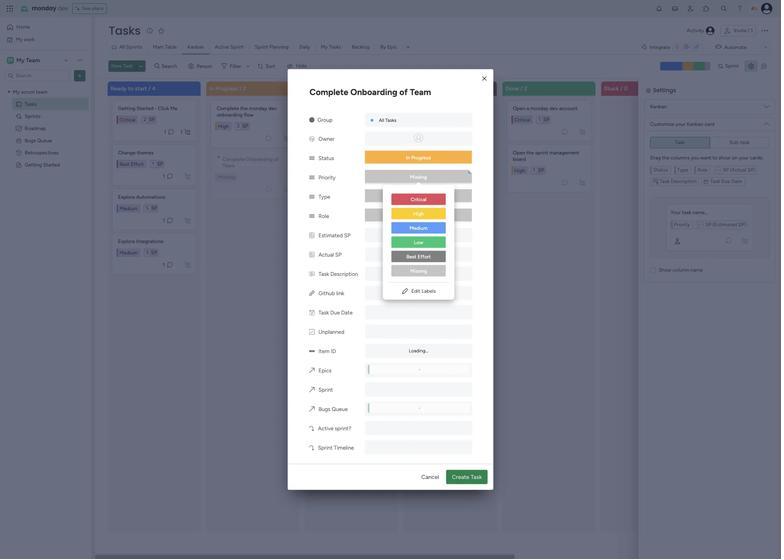 Task type: locate. For each thing, give the bounding box(es) containing it.
critical for to
[[119, 117, 135, 123]]

customize your kanban card
[[650, 121, 714, 127], [650, 136, 714, 143]]

1 vertical spatial sub-
[[729, 155, 740, 161]]

1 v2 board relation small image from the top
[[309, 367, 315, 374]]

0 horizontal spatial high
[[218, 123, 229, 129]]

your task name...
[[671, 210, 708, 216], [671, 225, 708, 231]]

0 vertical spatial want
[[700, 155, 711, 161]]

show board description image
[[146, 27, 154, 34]]

sprint
[[230, 44, 244, 50], [255, 44, 268, 50], [725, 63, 739, 69], [318, 387, 333, 393], [318, 445, 333, 451]]

1 horizontal spatial best effort
[[406, 254, 431, 260]]

2 sp down getting started - click me
[[144, 116, 155, 122]]

role
[[318, 213, 329, 219]]

2 v2 status image from the top
[[309, 194, 315, 200]]

open inside open the sprint management board
[[513, 150, 525, 156]]

v2 board relation small image down v2 board relation small icon
[[309, 406, 315, 413]]

my tasks button
[[316, 41, 346, 53]]

flow
[[244, 112, 254, 118]]

settings for (estimated sp)
[[653, 97, 676, 105]]

complete for complete the monday dev onboarding flow
[[217, 105, 239, 111]]

effort
[[131, 161, 144, 167], [418, 254, 431, 260]]

/ right done
[[520, 85, 523, 92]]

2 vertical spatial task description
[[319, 271, 358, 277]]

2 sub- from the top
[[729, 155, 740, 161]]

my for my tasks
[[321, 44, 328, 50]]

0 vertical spatial (actual
[[730, 167, 746, 173]]

complete up onboarding
[[217, 105, 239, 111]]

the inside open the sprint management board
[[526, 150, 534, 156]]

1 vertical spatial card
[[704, 136, 714, 143]]

0 horizontal spatial getting
[[25, 162, 42, 168]]

invite
[[734, 28, 746, 34]]

medium up low option
[[410, 225, 428, 231]]

(estimated down sp (estimated sp)
[[712, 237, 737, 243]]

name...
[[693, 210, 708, 216], [692, 225, 708, 231]]

all inside button
[[119, 44, 125, 50]]

v2 status image left role
[[309, 213, 315, 219]]

1 vertical spatial drag the columns you want to show on your cards:
[[650, 170, 763, 176]]

v2 long text column image
[[309, 271, 315, 277]]

0 vertical spatial sp (actual sp)
[[723, 167, 755, 173]]

1 your from the top
[[671, 210, 681, 216]]

0 vertical spatial sub-
[[729, 139, 740, 145]]

1 vertical spatial description
[[670, 194, 696, 200]]

waiting for review / 0
[[308, 85, 364, 92]]

sprints down tasks field
[[126, 44, 142, 50]]

1 vertical spatial all
[[379, 117, 384, 123]]

complete inside dialog
[[310, 87, 348, 97]]

/
[[748, 28, 750, 34], [148, 85, 151, 92], [239, 85, 242, 92], [356, 85, 359, 92], [520, 85, 523, 92], [620, 85, 623, 92]]

0 horizontal spatial 2 sp
[[144, 116, 155, 122]]

1 vertical spatial column
[[672, 282, 689, 288]]

due for (estimated sp)
[[721, 194, 730, 200]]

on for (estimated sp)
[[731, 170, 737, 176]]

missing inside missing option
[[410, 268, 427, 274]]

2 v2 board relation small image from the top
[[309, 406, 315, 413]]

started inside row group
[[137, 105, 153, 111]]

active inside complete onboarding of team dialog
[[318, 425, 333, 432]]

1 sp down themes
[[152, 161, 163, 167]]

queue up the retrospectives
[[37, 138, 52, 144]]

/ right the invite in the top right of the page
[[748, 28, 750, 34]]

1 vertical spatial task description
[[659, 194, 696, 200]]

explore for explore automations
[[118, 194, 135, 200]]

0 vertical spatial getting
[[118, 105, 135, 111]]

2 vertical spatial date
[[341, 310, 353, 316]]

sub-task for (estimated sp)
[[729, 155, 749, 161]]

active for active sprint
[[215, 44, 229, 50]]

medium down explore automations
[[119, 205, 138, 211]]

complete for complete onboarding of team
[[310, 87, 348, 97]]

to
[[128, 85, 134, 92], [713, 155, 717, 161], [712, 170, 717, 176]]

1 vertical spatial v2 status image
[[309, 213, 315, 219]]

type
[[318, 194, 330, 200]]

help image
[[736, 5, 743, 12]]

1 vertical spatial in
[[406, 155, 410, 161]]

1 vertical spatial team
[[410, 87, 431, 97]]

1 horizontal spatial high
[[413, 211, 424, 217]]

progress inside complete onboarding of team dialog
[[411, 155, 431, 161]]

all inside complete onboarding of team dialog
[[379, 117, 384, 123]]

1 horizontal spatial progress
[[411, 155, 431, 161]]

1 open from the top
[[513, 105, 525, 111]]

0 vertical spatial queue
[[37, 138, 52, 144]]

invite members image
[[687, 5, 694, 12]]

2 sp down flow
[[237, 123, 248, 129]]

/ left 4
[[148, 85, 151, 92]]

v2 status image left priority
[[309, 174, 315, 181]]

1 horizontal spatial queue
[[332, 406, 348, 413]]

person button
[[185, 61, 216, 72]]

my inside button
[[321, 44, 328, 50]]

getting inside row group
[[118, 105, 135, 111]]

backlog
[[352, 44, 370, 50]]

0 vertical spatial best effort
[[119, 161, 144, 167]]

monday right a
[[530, 105, 548, 111]]

0 horizontal spatial started
[[43, 162, 60, 168]]

1 vertical spatial you
[[690, 170, 699, 176]]

create task
[[452, 474, 482, 480]]

epic
[[387, 44, 397, 50]]

1 vertical spatial v2 status image
[[309, 194, 315, 200]]

1 (estimated from the top
[[713, 222, 737, 228]]

row group
[[106, 81, 781, 555]]

my
[[16, 36, 23, 42], [321, 44, 328, 50], [16, 57, 25, 63], [13, 89, 20, 95]]

backlog button
[[346, 41, 375, 53]]

started for getting started - click me
[[137, 105, 153, 111]]

monday up flow
[[249, 105, 267, 111]]

critical down a
[[514, 117, 530, 123]]

drag the columns you want to show on your cards:
[[650, 155, 763, 161], [650, 170, 763, 176]]

0 horizontal spatial team
[[26, 57, 40, 63]]

sub-task for sp
[[729, 139, 750, 145]]

- for bugs queue
[[419, 405, 420, 411]]

2 right done
[[524, 85, 527, 92]]

1 vertical spatial explore
[[118, 238, 135, 244]]

medium
[[119, 205, 138, 211], [410, 225, 428, 231], [119, 250, 138, 256]]

the
[[240, 105, 248, 111], [526, 150, 534, 156], [662, 155, 669, 161], [662, 170, 669, 176]]

on
[[732, 155, 737, 161], [731, 170, 737, 176]]

0 vertical spatial (estimated
[[713, 222, 737, 228]]

complete
[[310, 87, 348, 97], [217, 105, 239, 111]]

queue up the sprint?
[[332, 406, 348, 413]]

all down onboarding
[[379, 117, 384, 123]]

0 vertical spatial best
[[119, 161, 129, 167]]

0 vertical spatial effort
[[131, 161, 144, 167]]

0 vertical spatial settings
[[653, 86, 676, 94]]

click
[[158, 105, 169, 111]]

0 horizontal spatial critical
[[119, 117, 135, 123]]

open a monday dev account
[[513, 105, 578, 111]]

1 vertical spatial customize your kanban card
[[650, 136, 714, 143]]

explore
[[118, 194, 135, 200], [118, 238, 135, 244]]

due
[[721, 178, 730, 184], [721, 194, 730, 200], [330, 310, 340, 316]]

explore left integrations on the left
[[118, 238, 135, 244]]

1 horizontal spatial dev
[[268, 105, 277, 111]]

sub-task
[[729, 139, 750, 145], [729, 155, 749, 161]]

1 vertical spatial complete
[[217, 105, 239, 111]]

list box containing complete the monday dev onboarding flow
[[211, 97, 295, 199]]

best effort
[[119, 161, 144, 167], [406, 254, 431, 260]]

dapulse numbers column image
[[309, 252, 315, 258]]

sprint?
[[335, 425, 351, 432]]

1 vertical spatial due
[[721, 194, 730, 200]]

started down the retrospectives
[[43, 162, 60, 168]]

columns for sp
[[671, 155, 690, 161]]

v2 lookup arrow image
[[309, 425, 314, 432]]

to for sp
[[713, 155, 717, 161]]

date
[[731, 178, 742, 184], [731, 194, 742, 200], [341, 310, 353, 316]]

0 vertical spatial open
[[513, 105, 525, 111]]

team up search in workspace field
[[26, 57, 40, 63]]

complete up group
[[310, 87, 348, 97]]

0 vertical spatial sprints
[[126, 44, 142, 50]]

best down change
[[119, 161, 129, 167]]

date inside complete onboarding of team dialog
[[341, 310, 353, 316]]

1 v2 status image from the top
[[309, 174, 315, 181]]

sp (estimated sp)
[[705, 222, 746, 228]]

your for (estimated sp)
[[671, 225, 681, 231]]

see plans button
[[72, 3, 107, 14]]

v2 board relation small image for bugs queue
[[309, 406, 315, 413]]

dapulse integrations image
[[642, 45, 647, 50]]

2 sub-task from the top
[[729, 155, 749, 161]]

2 sub-task button from the top
[[710, 152, 769, 164]]

0 vertical spatial started
[[137, 105, 153, 111]]

1 v2 status image from the top
[[309, 155, 315, 161]]

public board image
[[15, 161, 22, 168]]

all sprints
[[119, 44, 142, 50]]

2
[[243, 85, 246, 92], [524, 85, 527, 92], [144, 116, 146, 122], [237, 123, 240, 129]]

open left a
[[513, 105, 525, 111]]

task description for (estimated sp)
[[659, 194, 696, 200]]

0 vertical spatial 2 sp
[[144, 116, 155, 122]]

explore left automations
[[118, 194, 135, 200]]

2 horizontal spatial dev
[[550, 105, 558, 111]]

1 vertical spatial show
[[658, 282, 671, 288]]

1 sp down open a monday dev account
[[538, 116, 549, 122]]

(estimated up (estimated sp)
[[713, 222, 737, 228]]

tasks right public board image at left top
[[25, 101, 37, 107]]

0 vertical spatial in
[[209, 85, 214, 92]]

sp (actual sp) for sp
[[723, 167, 755, 173]]

0 horizontal spatial all
[[119, 44, 125, 50]]

my right caret down 'icon'
[[13, 89, 20, 95]]

v2 status image
[[309, 174, 315, 181], [309, 213, 315, 219]]

1 sp
[[538, 116, 549, 122], [152, 161, 163, 167], [533, 167, 544, 173]]

0 horizontal spatial bugs
[[25, 138, 36, 144]]

4
[[152, 85, 156, 92]]

0 vertical spatial high
[[218, 123, 229, 129]]

drag for (estimated sp)
[[650, 170, 660, 176]]

name
[[690, 267, 703, 273], [690, 282, 702, 288]]

bugs queue down 'roadmap'
[[25, 138, 52, 144]]

v2 status image for status
[[309, 155, 315, 161]]

my left work on the left top of the page
[[16, 36, 23, 42]]

0 vertical spatial columns
[[671, 155, 690, 161]]

1 vertical spatial started
[[43, 162, 60, 168]]

0 vertical spatial sub-task button
[[710, 137, 769, 148]]

1 vertical spatial want
[[700, 170, 711, 176]]

1 inside button
[[751, 28, 753, 34]]

my team
[[16, 57, 40, 63]]

bugs queue up 'active sprint?'
[[318, 406, 348, 413]]

getting
[[118, 105, 135, 111], [25, 162, 42, 168]]

in inside complete onboarding of team dialog
[[406, 155, 410, 161]]

my right daily
[[321, 44, 328, 50]]

github
[[318, 290, 335, 297]]

v2 search image
[[155, 62, 160, 70]]

1 vertical spatial name...
[[692, 225, 708, 231]]

0 right review at left top
[[360, 85, 364, 92]]

column
[[673, 267, 689, 273], [672, 282, 689, 288]]

0 horizontal spatial in
[[209, 85, 214, 92]]

maria williams image
[[761, 3, 772, 14]]

best effort down change themes
[[119, 161, 144, 167]]

0 vertical spatial active
[[215, 44, 229, 50]]

high up medium option
[[413, 211, 424, 217]]

1 explore from the top
[[118, 194, 135, 200]]

workspace image
[[7, 56, 14, 64]]

1 horizontal spatial team
[[410, 87, 431, 97]]

v2 status image for role
[[309, 213, 315, 219]]

sub-
[[729, 139, 740, 145], [729, 155, 740, 161]]

2 v2 status image from the top
[[309, 213, 315, 219]]

on for sp
[[732, 155, 737, 161]]

all
[[119, 44, 125, 50], [379, 117, 384, 123]]

monday inside "complete the monday dev onboarding flow"
[[249, 105, 267, 111]]

getting right public board icon
[[25, 162, 42, 168]]

0 horizontal spatial queue
[[37, 138, 52, 144]]

show
[[659, 267, 671, 273], [658, 282, 671, 288]]

see
[[82, 5, 91, 11]]

effort down change themes
[[131, 161, 144, 167]]

team inside workspace selection element
[[26, 57, 40, 63]]

v2 status image
[[309, 155, 315, 161], [309, 194, 315, 200]]

bugs down 'roadmap'
[[25, 138, 36, 144]]

list box containing critical
[[383, 188, 454, 282]]

list box
[[0, 84, 91, 268], [112, 97, 196, 274], [211, 97, 295, 199], [507, 97, 591, 192], [383, 188, 454, 282]]

priority
[[318, 174, 336, 181]]

v2 status image left type
[[309, 194, 315, 200]]

2 vertical spatial high
[[413, 211, 424, 217]]

1 vertical spatial high
[[514, 167, 525, 173]]

sub-task button for (estimated sp)
[[710, 152, 769, 164]]

you
[[691, 155, 699, 161], [690, 170, 699, 176]]

1 vertical spatial on
[[731, 170, 737, 176]]

2 your from the top
[[671, 225, 681, 231]]

0 vertical spatial team
[[26, 57, 40, 63]]

0 vertical spatial v2 status image
[[309, 155, 315, 161]]

medium option
[[391, 222, 446, 234]]

2 vertical spatial -
[[419, 405, 420, 411]]

1 horizontal spatial 0
[[624, 85, 628, 92]]

sp
[[149, 116, 155, 122], [543, 116, 549, 122], [242, 123, 248, 129], [157, 161, 163, 167], [723, 167, 729, 173], [538, 167, 544, 173], [722, 182, 728, 188], [151, 205, 157, 211], [705, 222, 711, 228], [344, 232, 351, 239], [151, 249, 157, 256], [335, 252, 342, 258]]

want
[[700, 155, 711, 161], [700, 170, 711, 176]]

0 vertical spatial task description
[[660, 178, 697, 184]]

progress
[[215, 85, 238, 92], [411, 155, 431, 161]]

task
[[123, 63, 133, 69], [660, 178, 670, 184], [710, 178, 720, 184], [659, 194, 669, 200], [710, 194, 720, 200], [319, 271, 329, 277], [318, 310, 329, 316], [471, 474, 482, 480]]

workspace selection element
[[7, 56, 41, 65]]

1 vertical spatial best effort
[[406, 254, 431, 260]]

2 vertical spatial 1 sp
[[533, 167, 544, 173]]

2 sp
[[144, 116, 155, 122], [237, 123, 248, 129]]

my inside workspace selection element
[[16, 57, 25, 63]]

1 horizontal spatial all
[[379, 117, 384, 123]]

medium for automations
[[119, 205, 138, 211]]

started left click
[[137, 105, 153, 111]]

name... for (estimated sp)
[[692, 225, 708, 231]]

v2 status image for type
[[309, 194, 315, 200]]

new
[[111, 63, 122, 69]]

sp (actual sp) for (estimated sp)
[[722, 182, 755, 188]]

2 your task name... from the top
[[671, 225, 708, 231]]

best inside row group
[[119, 161, 129, 167]]

complete inside "complete the monday dev onboarding flow"
[[217, 105, 239, 111]]

in inside row group
[[209, 85, 214, 92]]

getting started - click me
[[118, 105, 177, 111]]

sprints up 'roadmap'
[[25, 113, 41, 119]]

all for all tasks
[[379, 117, 384, 123]]

my work
[[16, 36, 35, 42]]

card for sp
[[705, 121, 714, 127]]

queue
[[37, 138, 52, 144], [332, 406, 348, 413]]

1 sp down open the sprint management board
[[533, 167, 544, 173]]

onboarding
[[217, 112, 243, 118]]

2 sp for 2
[[237, 123, 248, 129]]

0 vertical spatial customize
[[650, 121, 674, 127]]

kanban inside button
[[187, 44, 204, 50]]

1 horizontal spatial monday
[[249, 105, 267, 111]]

all down tasks field
[[119, 44, 125, 50]]

0 vertical spatial all
[[119, 44, 125, 50]]

unplanned
[[318, 329, 344, 335]]

sprint
[[535, 150, 548, 156]]

1 vertical spatial task due date
[[710, 194, 742, 200]]

show for (estimated sp)
[[658, 282, 671, 288]]

change
[[118, 150, 136, 156]]

2 vertical spatial medium
[[119, 250, 138, 256]]

1 vertical spatial sub-task
[[729, 155, 749, 161]]

tasks down onboarding
[[385, 117, 396, 123]]

critical down getting started - click me
[[119, 117, 135, 123]]

progress inside row group
[[215, 85, 238, 92]]

active up filter popup button
[[215, 44, 229, 50]]

1 vertical spatial progress
[[411, 155, 431, 161]]

invite / 1 button
[[721, 25, 756, 36]]

1 vertical spatial open
[[513, 150, 525, 156]]

task inside button
[[123, 63, 133, 69]]

actual sp
[[318, 252, 342, 258]]

bugs up 'active sprint?'
[[318, 406, 330, 413]]

high down onboarding
[[218, 123, 229, 129]]

0 vertical spatial your task name...
[[671, 210, 708, 216]]

effort up missing option
[[418, 254, 431, 260]]

list box containing getting started - click me
[[112, 97, 196, 274]]

0 vertical spatial drag the columns you want to show on your cards:
[[650, 155, 763, 161]]

medium down the "explore integrations"
[[119, 250, 138, 256]]

v2 status image left "status"
[[309, 155, 315, 161]]

1 vertical spatial sub-task button
[[710, 152, 769, 164]]

v2 status image for priority
[[309, 174, 315, 181]]

name... for sp
[[693, 210, 708, 216]]

sprints inside button
[[126, 44, 142, 50]]

done / 2
[[505, 85, 527, 92]]

dev inside "complete the monday dev onboarding flow"
[[268, 105, 277, 111]]

active right v2 lookup arrow icon
[[318, 425, 333, 432]]

1 sub-task from the top
[[729, 139, 750, 145]]

my scrum team
[[13, 89, 47, 95]]

bugs queue inside complete onboarding of team dialog
[[318, 406, 348, 413]]

1 your task name... from the top
[[671, 210, 708, 216]]

2 vertical spatial due
[[330, 310, 340, 316]]

getting for getting started
[[25, 162, 42, 168]]

best up missing option
[[406, 254, 416, 260]]

list box for done
[[507, 97, 591, 192]]

monday dev
[[32, 4, 68, 13]]

estimated sp
[[318, 232, 351, 239]]

cancel button
[[416, 470, 445, 484]]

open for open a monday dev account
[[513, 105, 525, 111]]

description
[[671, 178, 697, 184], [670, 194, 696, 200], [330, 271, 358, 277]]

1 vertical spatial date
[[731, 194, 742, 200]]

0 vertical spatial you
[[691, 155, 699, 161]]

getting down ready to start / 4
[[118, 105, 135, 111]]

1 vertical spatial cards:
[[750, 170, 763, 176]]

my for my scrum team
[[13, 89, 20, 95]]

kanban
[[187, 44, 204, 50], [650, 104, 667, 110], [650, 119, 666, 125], [687, 121, 703, 127], [686, 136, 703, 143]]

bugs queue
[[25, 138, 52, 144], [318, 406, 348, 413]]

list box containing open a monday dev account
[[507, 97, 591, 192]]

/ right review at left top
[[356, 85, 359, 92]]

main content
[[95, 78, 781, 559]]

0 vertical spatial show
[[659, 267, 671, 273]]

1 vertical spatial to
[[713, 155, 717, 161]]

2 explore from the top
[[118, 238, 135, 244]]

active sprint?
[[318, 425, 351, 432]]

critical
[[119, 117, 135, 123], [514, 117, 530, 123], [411, 197, 427, 203]]

cards: for sp
[[750, 155, 763, 161]]

to for (estimated sp)
[[712, 170, 717, 176]]

1 sub- from the top
[[729, 139, 740, 145]]

select product image
[[6, 5, 14, 12]]

2 open from the top
[[513, 150, 525, 156]]

open up board
[[513, 150, 525, 156]]

dev for in progress / 2
[[268, 105, 277, 111]]

loading...
[[409, 348, 428, 354]]

complete onboarding of team
[[310, 87, 431, 97]]

task description
[[660, 178, 697, 184], [659, 194, 696, 200], [319, 271, 358, 277]]

v2 board relation small image left epics
[[309, 367, 315, 374]]

high down board
[[514, 167, 525, 173]]

want for (estimated sp)
[[700, 170, 711, 176]]

public board image
[[15, 101, 22, 107]]

1 vertical spatial show column name
[[658, 282, 702, 288]]

retrospectives
[[25, 150, 58, 156]]

team right of
[[410, 87, 431, 97]]

1 vertical spatial your
[[671, 225, 681, 231]]

your task name... for sp
[[671, 210, 708, 216]]

0 horizontal spatial progress
[[215, 85, 238, 92]]

0 horizontal spatial effort
[[131, 161, 144, 167]]

task due date for sp
[[710, 178, 742, 184]]

my inside button
[[16, 36, 23, 42]]

1 horizontal spatial critical
[[411, 197, 427, 203]]

customize for sp
[[650, 121, 674, 127]]

critical option
[[391, 194, 446, 205]]

github link
[[318, 290, 344, 297]]

row group containing ready to start
[[106, 81, 781, 555]]

see plans
[[82, 5, 104, 11]]

monday up home button
[[32, 4, 56, 13]]

description for sp
[[671, 178, 697, 184]]

1 vertical spatial columns
[[670, 170, 689, 176]]

active inside button
[[215, 44, 229, 50]]

columns
[[671, 155, 690, 161], [670, 170, 689, 176]]

0 right stuck
[[624, 85, 628, 92]]

v2 board relation small image
[[309, 367, 315, 374], [309, 406, 315, 413]]

0 horizontal spatial best effort
[[119, 161, 144, 167]]

search everything image
[[720, 5, 727, 12]]

1 vertical spatial active
[[318, 425, 333, 432]]

you for sp
[[691, 155, 699, 161]]

option
[[0, 85, 91, 87]]

0 horizontal spatial best
[[119, 161, 129, 167]]

high
[[218, 123, 229, 129], [514, 167, 525, 173], [413, 211, 424, 217]]

open for open the sprint management board
[[513, 150, 525, 156]]

missing option
[[391, 265, 446, 277]]

show for (estimated sp)
[[718, 170, 730, 176]]

best effort up missing option
[[406, 254, 431, 260]]

my right the workspace image
[[16, 57, 25, 63]]

0 horizontal spatial bugs queue
[[25, 138, 52, 144]]

tasks left backlog
[[329, 44, 341, 50]]

v2 board relation small image
[[309, 387, 315, 393]]

1 sub-task button from the top
[[710, 137, 769, 148]]

critical inside 'option'
[[411, 197, 427, 203]]

high for board
[[514, 167, 525, 173]]

critical up the high option
[[411, 197, 427, 203]]



Task type: vqa. For each thing, say whether or not it's contained in the screenshot.
circle o image within the Enable Desktop Notifications link
no



Task type: describe. For each thing, give the bounding box(es) containing it.
m
[[8, 57, 12, 63]]

due for sp
[[721, 178, 730, 184]]

automations
[[136, 194, 165, 200]]

person
[[197, 63, 212, 69]]

best effort inside option
[[406, 254, 431, 260]]

2 down arrow down image
[[243, 85, 246, 92]]

progress for in progress / 2
[[215, 85, 238, 92]]

by epic button
[[375, 41, 402, 53]]

show column name for sp
[[659, 267, 703, 273]]

description inside complete onboarding of team dialog
[[330, 271, 358, 277]]

work
[[24, 36, 35, 42]]

done
[[505, 85, 519, 92]]

list box containing my scrum team
[[0, 84, 91, 268]]

team
[[36, 89, 47, 95]]

id
[[331, 348, 336, 355]]

filter
[[230, 63, 241, 69]]

2 down getting started - click me
[[144, 116, 146, 122]]

management
[[549, 150, 579, 156]]

close image
[[482, 76, 487, 81]]

monday for done
[[530, 105, 548, 111]]

automate
[[724, 44, 747, 50]]

edit
[[411, 288, 420, 294]]

3
[[146, 249, 149, 256]]

1 sp for done / 2
[[533, 167, 544, 173]]

task due date for (estimated sp)
[[710, 194, 742, 200]]

invite / 1
[[734, 28, 753, 34]]

labels
[[422, 288, 436, 294]]

the inside "complete the monday dev onboarding flow"
[[240, 105, 248, 111]]

list box for in progress
[[211, 97, 295, 199]]

show for sp
[[659, 267, 671, 273]]

drag the columns you want to show on your cards: for sp
[[650, 155, 763, 161]]

v2 pulse id image
[[309, 348, 315, 355]]

main
[[153, 44, 164, 50]]

angle down image
[[139, 64, 142, 69]]

task due date inside complete onboarding of team dialog
[[318, 310, 353, 316]]

critical for /
[[514, 117, 530, 123]]

to inside row group
[[128, 85, 134, 92]]

(actual for sp
[[730, 167, 746, 173]]

task description inside complete onboarding of team dialog
[[319, 271, 358, 277]]

main content containing settings
[[95, 78, 781, 559]]

name for (estimated sp)
[[690, 282, 702, 288]]

- for epics
[[419, 367, 420, 372]]

review
[[338, 85, 355, 92]]

low option
[[391, 237, 446, 248]]

date for sp
[[731, 178, 742, 184]]

collapse board header image
[[763, 44, 769, 50]]

explore automations
[[118, 194, 165, 200]]

by epic
[[380, 44, 397, 50]]

v2 multiple person column image
[[309, 136, 315, 142]]

v2 link column image
[[309, 290, 315, 297]]

complete onboarding of team dialog
[[288, 69, 493, 490]]

drag for sp
[[650, 155, 661, 161]]

bugs inside list box
[[25, 138, 36, 144]]

main table button
[[148, 41, 182, 53]]

list box for ready to start
[[112, 97, 196, 274]]

account
[[559, 105, 578, 111]]

effort inside best effort option
[[418, 254, 431, 260]]

add to favorites image
[[158, 27, 165, 34]]

my work button
[[4, 34, 77, 45]]

sprint right v2 lookup arrow image
[[318, 445, 333, 451]]

Search field
[[160, 61, 181, 71]]

in for in progress / 2
[[209, 85, 214, 92]]

link
[[336, 290, 344, 297]]

0 vertical spatial -
[[155, 105, 157, 111]]

3 sp
[[146, 249, 157, 256]]

stuck / 0
[[604, 85, 628, 92]]

kanban button
[[182, 41, 209, 53]]

sprint planning button
[[249, 41, 294, 53]]

autopilot image
[[715, 42, 721, 51]]

high option
[[391, 208, 446, 219]]

/ right stuck
[[620, 85, 623, 92]]

description for (estimated sp)
[[670, 194, 696, 200]]

a
[[526, 105, 529, 111]]

create
[[452, 474, 469, 480]]

cancel
[[421, 474, 439, 480]]

your for sp
[[671, 210, 681, 216]]

in progress
[[406, 155, 431, 161]]

bugs queue inside list box
[[25, 138, 52, 144]]

all sprints button
[[108, 41, 148, 53]]

in progress / 2
[[209, 85, 246, 92]]

item
[[318, 348, 329, 355]]

sprint timeline
[[318, 445, 354, 451]]

scrum
[[21, 89, 35, 95]]

1 0 from the left
[[360, 85, 364, 92]]

for
[[329, 85, 337, 92]]

Search in workspace field
[[15, 72, 60, 80]]

started for getting started
[[43, 162, 60, 168]]

you for (estimated sp)
[[690, 170, 699, 176]]

columns for (estimated sp)
[[670, 170, 689, 176]]

column for (estimated sp)
[[672, 282, 689, 288]]

tasks inside list box
[[25, 101, 37, 107]]

/ down 'filter'
[[239, 85, 242, 92]]

/ inside button
[[748, 28, 750, 34]]

notifications image
[[656, 5, 663, 12]]

show column name for (estimated sp)
[[658, 282, 702, 288]]

v2 lookup arrow image
[[309, 445, 314, 451]]

estimated
[[318, 232, 343, 239]]

timeline
[[334, 445, 354, 451]]

best effort inside row group
[[119, 161, 144, 167]]

my for my team
[[16, 57, 25, 63]]

want for sp
[[700, 155, 711, 161]]

roadmap
[[25, 125, 46, 131]]

2 0 from the left
[[624, 85, 628, 92]]

0 horizontal spatial sprints
[[25, 113, 41, 119]]

low
[[414, 239, 423, 246]]

status
[[318, 155, 334, 161]]

me
[[170, 105, 177, 111]]

cards: for (estimated sp)
[[750, 170, 763, 176]]

ready
[[111, 85, 127, 92]]

getting started
[[25, 162, 60, 168]]

waiting
[[308, 85, 328, 92]]

v2 sun image
[[309, 117, 315, 123]]

tasks inside button
[[329, 44, 341, 50]]

sprint button
[[715, 61, 742, 72]]

integrations
[[136, 238, 163, 244]]

explore integrations
[[118, 238, 163, 244]]

table
[[165, 44, 177, 50]]

settings for sp
[[653, 86, 676, 94]]

list box inside complete onboarding of team dialog
[[383, 188, 454, 282]]

progress for in progress
[[411, 155, 431, 161]]

column for sp
[[673, 267, 689, 273]]

active for active sprint?
[[318, 425, 333, 432]]

v2 checkbox image
[[309, 329, 315, 335]]

task description for sp
[[660, 178, 697, 184]]

dapulse date column image
[[309, 310, 315, 316]]

medium for integrations
[[119, 250, 138, 256]]

edit labels button
[[389, 286, 449, 297]]

themes
[[137, 150, 154, 156]]

by
[[380, 44, 386, 50]]

0 horizontal spatial dev
[[58, 4, 68, 13]]

queue inside complete onboarding of team dialog
[[332, 406, 348, 413]]

ready to start / 4
[[111, 85, 156, 92]]

deploy
[[429, 85, 447, 92]]

date for (estimated sp)
[[731, 194, 742, 200]]

show for sp
[[719, 155, 731, 161]]

sprint down automate in the right of the page
[[725, 63, 739, 69]]

new task
[[111, 63, 133, 69]]

team inside complete onboarding of team dialog
[[410, 87, 431, 97]]

plans
[[92, 5, 104, 11]]

0 horizontal spatial monday
[[32, 4, 56, 13]]

high for onboarding
[[218, 123, 229, 129]]

effort inside row group
[[131, 161, 144, 167]]

5 sp
[[146, 205, 157, 211]]

drag the columns you want to show on your cards: for (estimated sp)
[[650, 170, 763, 176]]

sub- for sp
[[729, 139, 740, 145]]

sub- for (estimated sp)
[[729, 155, 740, 161]]

1 sp for ready to start / 4
[[152, 161, 163, 167]]

best inside option
[[406, 254, 416, 260]]

inbox image
[[671, 5, 678, 12]]

v2 board relation small image for epics
[[309, 367, 315, 374]]

getting for getting started - click me
[[118, 105, 135, 111]]

apps image
[[703, 5, 710, 12]]

daily
[[299, 44, 310, 50]]

create task button
[[446, 470, 488, 484]]

queue inside list box
[[37, 138, 52, 144]]

sprint up 'filter'
[[230, 44, 244, 50]]

medium inside option
[[410, 225, 428, 231]]

dev for done / 2
[[550, 105, 558, 111]]

card for (estimated sp)
[[704, 136, 714, 143]]

explore for explore integrations
[[118, 238, 135, 244]]

bugs inside complete onboarding of team dialog
[[318, 406, 330, 413]]

new task button
[[108, 61, 136, 72]]

onboarding
[[350, 87, 397, 97]]

customize your kanban card for (estimated sp)
[[650, 136, 714, 143]]

dapulse numbers column image
[[309, 232, 315, 239]]

activity button
[[684, 25, 718, 36]]

due inside complete onboarding of team dialog
[[330, 310, 340, 316]]

add view image
[[407, 45, 410, 50]]

sprint planning
[[255, 44, 289, 50]]

all for all sprints
[[119, 44, 125, 50]]

caret down image
[[8, 89, 10, 94]]

tasks inside complete onboarding of team dialog
[[385, 117, 396, 123]]

sprint left the planning
[[255, 44, 268, 50]]

monday for in progress
[[249, 105, 267, 111]]

actual
[[318, 252, 334, 258]]

high inside option
[[413, 211, 424, 217]]

sprint right v2 board relation small icon
[[318, 387, 333, 393]]

sub-task button for sp
[[710, 137, 769, 148]]

name for sp
[[690, 267, 703, 273]]

pending
[[407, 85, 428, 92]]

2 (estimated from the top
[[712, 237, 737, 243]]

arrow down image
[[244, 62, 252, 71]]

tasks up the all sprints button
[[109, 23, 141, 39]]

edit labels
[[411, 288, 436, 294]]

task inside "button"
[[471, 474, 482, 480]]

item id
[[318, 348, 336, 355]]

pending deploy
[[407, 85, 447, 92]]

customize your kanban card for sp
[[650, 121, 714, 127]]

group
[[317, 117, 333, 123]]

2 down onboarding
[[237, 123, 240, 129]]

(estimated sp)
[[711, 237, 746, 243]]

best effort option
[[391, 251, 446, 262]]

your task name... for (estimated sp)
[[671, 225, 708, 231]]

planning
[[269, 44, 289, 50]]

(actual for (estimated sp)
[[730, 182, 746, 188]]

Tasks field
[[107, 23, 142, 39]]

daily button
[[294, 41, 316, 53]]

0 vertical spatial 1 sp
[[538, 116, 549, 122]]

in for in progress
[[406, 155, 410, 161]]

customize for (estimated sp)
[[650, 136, 674, 143]]

home
[[16, 24, 30, 30]]



